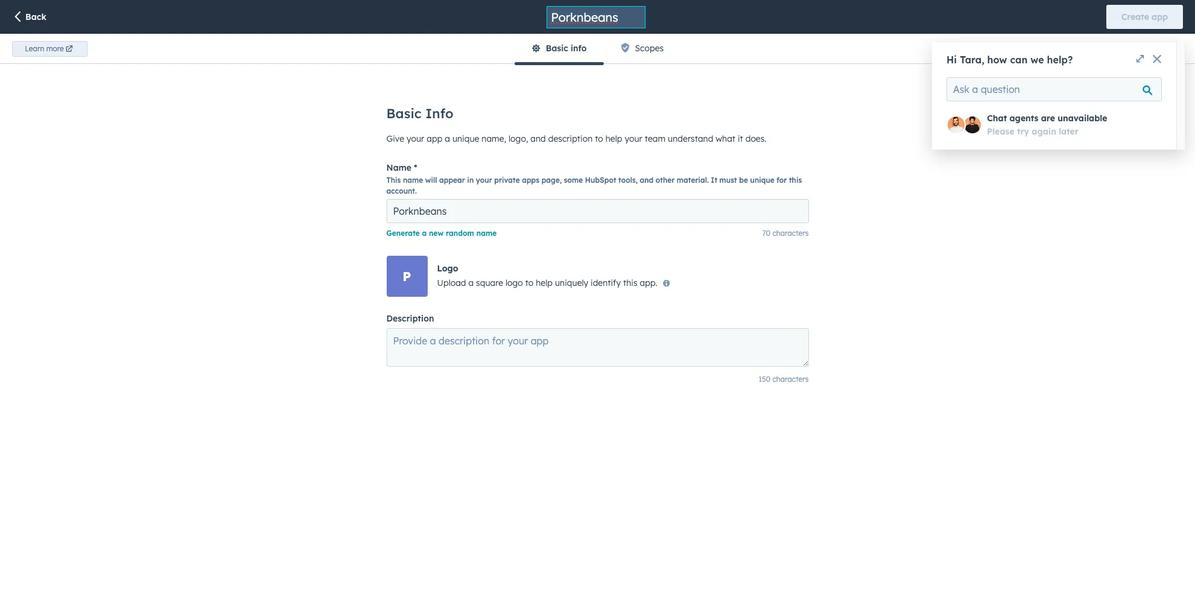 Task type: vqa. For each thing, say whether or not it's contained in the screenshot.
4th topics from the top of the page
no



Task type: describe. For each thing, give the bounding box(es) containing it.
unique inside 'name this name will appear in your private apps page, some hubspot tools, and other material. it must be unique for this account.'
[[750, 176, 775, 185]]

learn more link
[[12, 41, 87, 57]]

info
[[425, 105, 453, 122]]

your right give
[[407, 133, 424, 144]]

0 vertical spatial you
[[247, 42, 262, 52]]

basic for basic info
[[386, 105, 422, 122]]

learn for learn more
[[25, 44, 44, 53]]

no private apps
[[507, 274, 617, 292]]

logo
[[506, 278, 523, 288]]

to right description
[[595, 133, 603, 144]]

basic info button
[[515, 34, 604, 65]]

with
[[276, 56, 294, 67]]

random
[[446, 229, 474, 238]]

generate
[[386, 229, 420, 238]]

your right "calls"
[[440, 42, 458, 52]]

apps inside 'name this name will appear in your private apps page, some hubspot tools, and other material. it must be unique for this account.'
[[522, 176, 539, 185]]

description
[[548, 133, 593, 144]]

logo
[[437, 263, 458, 274]]

calls
[[410, 42, 427, 52]]

link opens in a new window image
[[352, 56, 361, 70]]

other
[[656, 176, 675, 185]]

appear
[[439, 176, 465, 185]]

it
[[738, 133, 743, 144]]

tools,
[[618, 176, 638, 185]]

info
[[571, 43, 587, 54]]

characters for 150 characters
[[773, 375, 809, 384]]

1 horizontal spatial account.
[[498, 42, 532, 52]]

settings
[[19, 51, 68, 66]]

scopes
[[635, 43, 664, 54]]

what inside learn what you can do with private apps link
[[203, 56, 224, 67]]

no
[[507, 274, 527, 292]]

more
[[46, 44, 64, 53]]

give
[[228, 42, 245, 52]]

name,
[[482, 133, 506, 144]]

must
[[720, 176, 737, 185]]

70
[[762, 229, 771, 238]]

characters for 70 characters
[[773, 229, 809, 238]]

back link
[[0, 12, 49, 36]]

generate a new random name button
[[386, 229, 497, 238]]

way
[[339, 42, 355, 52]]

basic for basic info
[[546, 43, 568, 54]]

create app button
[[1106, 5, 1183, 29]]

app inside button
[[1152, 11, 1168, 22]]

give your app a unique name, logo, and description to help your team understand what it does.
[[386, 133, 767, 144]]

apps inside alert
[[583, 274, 617, 292]]

back button
[[12, 10, 46, 24]]

name this name will appear in your private apps page, some hubspot tools, and other material. it must be unique for this account.
[[386, 162, 802, 195]]

team
[[645, 133, 666, 144]]

uniquely
[[555, 278, 588, 288]]

Description text field
[[386, 328, 809, 367]]

a up do
[[264, 42, 269, 52]]

some
[[564, 176, 583, 185]]

navigation inside page section "element"
[[515, 34, 681, 65]]

and inside 'name this name will appear in your private apps page, some hubspot tools, and other material. it must be unique for this account.'
[[640, 176, 654, 185]]

private
[[176, 42, 204, 52]]

no private apps alert
[[176, 147, 948, 316]]

basic info
[[386, 105, 453, 122]]

basic info
[[546, 43, 587, 54]]

description
[[386, 313, 434, 324]]

1 horizontal spatial help
[[606, 133, 622, 144]]

powerful,
[[272, 42, 308, 52]]

this inside logo upload a square logo to help uniquely identify this app.
[[623, 278, 637, 288]]

generate a new random name
[[386, 229, 497, 238]]

square
[[476, 278, 503, 288]]

150
[[759, 375, 771, 384]]

logo upload a square logo to help uniquely identify this app.
[[437, 263, 658, 288]]

do
[[262, 56, 273, 67]]

page section element
[[0, 0, 1195, 65]]

to inside logo upload a square logo to help uniquely identify this app.
[[525, 278, 534, 288]]

private inside learn what you can do with private apps link
[[296, 56, 327, 67]]

understand
[[668, 133, 713, 144]]

logo,
[[509, 133, 528, 144]]



Task type: locate. For each thing, give the bounding box(es) containing it.
1 vertical spatial you
[[226, 56, 242, 67]]

your inside 'name this name will appear in your private apps page, some hubspot tools, and other material. it must be unique for this account.'
[[476, 176, 492, 185]]

to right way
[[357, 42, 366, 52]]

private down 'secure'
[[296, 56, 327, 67]]

help left team
[[606, 133, 622, 144]]

account. inside 'name this name will appear in your private apps page, some hubspot tools, and other material. it must be unique for this account.'
[[386, 186, 417, 195]]

1 characters from the top
[[773, 229, 809, 238]]

0 vertical spatial characters
[[773, 229, 809, 238]]

1 horizontal spatial unique
[[750, 176, 775, 185]]

None field
[[550, 9, 622, 25]]

make
[[368, 42, 390, 52]]

1 vertical spatial app
[[427, 133, 442, 144]]

unique
[[452, 133, 479, 144], [750, 176, 775, 185]]

name right random
[[476, 229, 497, 238]]

apps left page,
[[522, 176, 539, 185]]

this inside 'name this name will appear in your private apps page, some hubspot tools, and other material. it must be unique for this account.'
[[789, 176, 802, 185]]

create app
[[1122, 11, 1168, 22]]

characters
[[773, 229, 809, 238], [773, 375, 809, 384]]

apps
[[206, 42, 226, 52], [329, 56, 350, 67], [522, 176, 539, 185], [583, 274, 617, 292]]

help
[[606, 133, 622, 144], [536, 278, 553, 288]]

1 vertical spatial unique
[[750, 176, 775, 185]]

1 horizontal spatial and
[[640, 176, 654, 185]]

1 vertical spatial characters
[[773, 375, 809, 384]]

name inside 'name this name will appear in your private apps page, some hubspot tools, and other material. it must be unique for this account.'
[[403, 176, 423, 185]]

0 vertical spatial name
[[403, 176, 423, 185]]

.
[[363, 56, 365, 67]]

learn for learn what you can do with private apps
[[176, 56, 200, 67]]

1 horizontal spatial this
[[789, 176, 802, 185]]

70 characters
[[762, 229, 809, 238]]

0 horizontal spatial and
[[531, 133, 546, 144]]

create
[[1122, 11, 1149, 22]]

this left app. in the top of the page
[[623, 278, 637, 288]]

2 vertical spatial private
[[531, 274, 579, 292]]

1 vertical spatial account.
[[386, 186, 417, 195]]

app
[[1152, 11, 1168, 22], [427, 133, 442, 144]]

0 horizontal spatial hubspot
[[460, 42, 495, 52]]

0 vertical spatial this
[[789, 176, 802, 185]]

private
[[296, 56, 327, 67], [494, 176, 520, 185], [531, 274, 579, 292]]

1 horizontal spatial what
[[716, 133, 735, 144]]

a left new
[[422, 229, 427, 238]]

upload
[[437, 278, 466, 288]]

a inside logo upload a square logo to help uniquely identify this app.
[[468, 278, 474, 288]]

help inside logo upload a square logo to help uniquely identify this app.
[[536, 278, 553, 288]]

it
[[711, 176, 717, 185]]

0 vertical spatial hubspot
[[460, 42, 495, 52]]

basic
[[546, 43, 568, 54], [386, 105, 422, 122]]

what
[[203, 56, 224, 67], [716, 133, 735, 144]]

in
[[467, 176, 474, 185]]

2 characters from the top
[[773, 375, 809, 384]]

private apps give you a powerful, secure way to make api calls to your hubspot account.
[[176, 42, 532, 52]]

hubspot
[[460, 42, 495, 52], [585, 176, 616, 185]]

0 horizontal spatial app
[[427, 133, 442, 144]]

page,
[[542, 176, 562, 185]]

and left other
[[640, 176, 654, 185]]

and right logo,
[[531, 133, 546, 144]]

learn what you can do with private apps
[[176, 56, 350, 67]]

hubspot inside 'name this name will appear in your private apps page, some hubspot tools, and other material. it must be unique for this account.'
[[585, 176, 616, 185]]

basic inside button
[[546, 43, 568, 54]]

give
[[386, 133, 404, 144]]

learn inside learn more link
[[25, 44, 44, 53]]

account. down this
[[386, 186, 417, 195]]

new
[[429, 229, 444, 238]]

private right in
[[494, 176, 520, 185]]

be
[[739, 176, 748, 185]]

learn left the more
[[25, 44, 44, 53]]

your right in
[[476, 176, 492, 185]]

private inside 'name this name will appear in your private apps page, some hubspot tools, and other material. it must be unique for this account.'
[[494, 176, 520, 185]]

hubspot right some
[[585, 176, 616, 185]]

you down give at the left of the page
[[226, 56, 242, 67]]

1 vertical spatial help
[[536, 278, 553, 288]]

0 vertical spatial account.
[[498, 42, 532, 52]]

to right logo
[[525, 278, 534, 288]]

secure
[[311, 42, 337, 52]]

this right the for
[[789, 176, 802, 185]]

learn what you can do with private apps link
[[176, 56, 363, 70]]

0 horizontal spatial help
[[536, 278, 553, 288]]

0 horizontal spatial you
[[226, 56, 242, 67]]

apps left app. in the top of the page
[[583, 274, 617, 292]]

0 horizontal spatial learn
[[25, 44, 44, 53]]

app down info
[[427, 133, 442, 144]]

name
[[403, 176, 423, 185], [476, 229, 497, 238]]

what left it
[[716, 133, 735, 144]]

you
[[247, 42, 262, 52], [226, 56, 242, 67]]

this
[[386, 176, 401, 185]]

0 horizontal spatial what
[[203, 56, 224, 67]]

1 horizontal spatial hubspot
[[585, 176, 616, 185]]

0 vertical spatial private
[[296, 56, 327, 67]]

name left 'will'
[[403, 176, 423, 185]]

basic up give
[[386, 105, 422, 122]]

app.
[[640, 278, 658, 288]]

0 horizontal spatial private
[[296, 56, 327, 67]]

identify
[[591, 278, 621, 288]]

apps down way
[[329, 56, 350, 67]]

0 horizontal spatial basic
[[386, 105, 422, 122]]

0 vertical spatial basic
[[546, 43, 568, 54]]

1 horizontal spatial name
[[476, 229, 497, 238]]

1 vertical spatial basic
[[386, 105, 422, 122]]

1 vertical spatial and
[[640, 176, 654, 185]]

does.
[[746, 133, 767, 144]]

account. left basic info
[[498, 42, 532, 52]]

0 horizontal spatial account.
[[386, 186, 417, 195]]

1 horizontal spatial you
[[247, 42, 262, 52]]

for
[[777, 176, 787, 185]]

1 horizontal spatial private
[[494, 176, 520, 185]]

api
[[392, 42, 407, 52]]

back
[[25, 11, 46, 22], [20, 18, 41, 29]]

a
[[264, 42, 269, 52], [445, 133, 450, 144], [422, 229, 427, 238], [468, 278, 474, 288]]

p
[[403, 268, 411, 284]]

hubspot right "calls"
[[460, 42, 495, 52]]

app right create
[[1152, 11, 1168, 22]]

apps left give at the left of the page
[[206, 42, 226, 52]]

1 horizontal spatial learn
[[176, 56, 200, 67]]

0 horizontal spatial this
[[623, 278, 637, 288]]

0 vertical spatial what
[[203, 56, 224, 67]]

account.
[[498, 42, 532, 52], [386, 186, 417, 195]]

1 vertical spatial name
[[476, 229, 497, 238]]

unique left name, on the top left of the page
[[452, 133, 479, 144]]

can
[[244, 56, 260, 67]]

1 vertical spatial learn
[[176, 56, 200, 67]]

1 vertical spatial this
[[623, 278, 637, 288]]

None text field
[[386, 199, 809, 223]]

2 horizontal spatial private
[[531, 274, 579, 292]]

private right no
[[531, 274, 579, 292]]

what down private
[[203, 56, 224, 67]]

this
[[789, 176, 802, 185], [623, 278, 637, 288]]

learn down private
[[176, 56, 200, 67]]

characters right 70
[[773, 229, 809, 238]]

private inside no private apps alert
[[531, 274, 579, 292]]

1 vertical spatial what
[[716, 133, 735, 144]]

link opens in a new window image
[[352, 58, 361, 67]]

back inside button
[[25, 11, 46, 22]]

a left square at the top of the page
[[468, 278, 474, 288]]

you up can
[[247, 42, 262, 52]]

unique right be
[[750, 176, 775, 185]]

0 vertical spatial help
[[606, 133, 622, 144]]

learn inside learn what you can do with private apps link
[[176, 56, 200, 67]]

0 vertical spatial app
[[1152, 11, 1168, 22]]

learn more
[[25, 44, 64, 53]]

1 horizontal spatial basic
[[546, 43, 568, 54]]

150 characters
[[759, 375, 809, 384]]

learn
[[25, 44, 44, 53], [176, 56, 200, 67]]

basic left the info
[[546, 43, 568, 54]]

0 vertical spatial and
[[531, 133, 546, 144]]

will
[[425, 176, 437, 185]]

characters right the 150
[[773, 375, 809, 384]]

0 horizontal spatial unique
[[452, 133, 479, 144]]

1 horizontal spatial app
[[1152, 11, 1168, 22]]

and
[[531, 133, 546, 144], [640, 176, 654, 185]]

0 vertical spatial learn
[[25, 44, 44, 53]]

help left the uniquely on the top of page
[[536, 278, 553, 288]]

none field inside page section "element"
[[550, 9, 622, 25]]

to
[[357, 42, 366, 52], [429, 42, 438, 52], [595, 133, 603, 144], [525, 278, 534, 288]]

1 vertical spatial hubspot
[[585, 176, 616, 185]]

0 horizontal spatial name
[[403, 176, 423, 185]]

material.
[[677, 176, 709, 185]]

scopes button
[[604, 34, 681, 63]]

name
[[386, 162, 411, 173]]

a down info
[[445, 133, 450, 144]]

navigation containing basic info
[[515, 34, 681, 65]]

0 vertical spatial unique
[[452, 133, 479, 144]]

to right "calls"
[[429, 42, 438, 52]]

navigation
[[515, 34, 681, 65]]

your
[[440, 42, 458, 52], [407, 133, 424, 144], [625, 133, 642, 144], [476, 176, 492, 185]]

your left team
[[625, 133, 642, 144]]

1 vertical spatial private
[[494, 176, 520, 185]]



